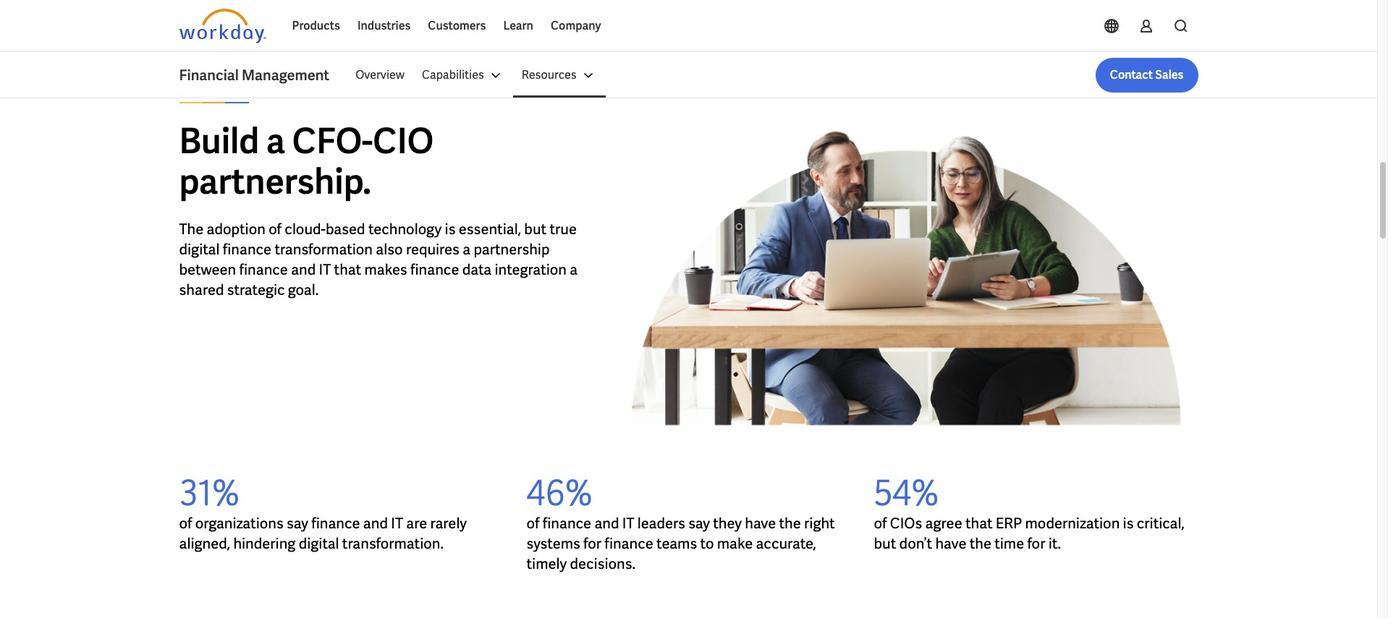 Task type: vqa. For each thing, say whether or not it's contained in the screenshot.
COVID-19 link
no



Task type: locate. For each thing, give the bounding box(es) containing it.
capabilities button
[[413, 58, 513, 93]]

and
[[291, 261, 316, 279], [363, 514, 388, 533], [594, 514, 619, 533]]

31% of organizations say finance and it are rarely aligned, hindering digital transformation.
[[179, 471, 467, 553]]

2 horizontal spatial and
[[594, 514, 619, 533]]

0 horizontal spatial is
[[445, 220, 456, 239]]

1 for from the left
[[583, 535, 602, 553]]

0 horizontal spatial say
[[287, 514, 308, 533]]

of left cloud-
[[269, 220, 282, 239]]

31%
[[179, 471, 240, 516]]

0 horizontal spatial for
[[583, 535, 602, 553]]

make
[[717, 535, 753, 553]]

a up "data"
[[463, 240, 471, 259]]

it
[[319, 261, 331, 279], [391, 514, 403, 533], [622, 514, 634, 533]]

it left are
[[391, 514, 403, 533]]

1 vertical spatial is
[[1123, 514, 1134, 533]]

finance
[[223, 240, 272, 259], [239, 261, 288, 279], [410, 261, 459, 279], [311, 514, 360, 533], [543, 514, 591, 533], [605, 535, 653, 553]]

0 vertical spatial but
[[524, 220, 547, 239]]

0 vertical spatial have
[[745, 514, 776, 533]]

decisions.
[[570, 555, 636, 574]]

digital
[[179, 240, 220, 259], [299, 535, 339, 553]]

shared
[[179, 281, 224, 300]]

1 horizontal spatial for
[[1027, 535, 1045, 553]]

that left erp
[[965, 514, 993, 533]]

strategic
[[227, 281, 285, 300]]

1 horizontal spatial the
[[970, 535, 991, 553]]

partnership.
[[179, 159, 371, 204]]

0 horizontal spatial a
[[266, 119, 285, 164]]

sales
[[1155, 67, 1184, 83]]

of for 54%
[[874, 514, 887, 533]]

technology
[[368, 220, 442, 239]]

contact sales
[[1110, 67, 1184, 83]]

of up aligned,
[[179, 514, 192, 533]]

that down transformation at the left of the page
[[334, 261, 361, 279]]

1 vertical spatial digital
[[299, 535, 339, 553]]

1 horizontal spatial say
[[688, 514, 710, 533]]

contact sales link
[[1096, 58, 1198, 93]]

for up decisions.
[[583, 535, 602, 553]]

modernization
[[1025, 514, 1120, 533]]

46% of finance and it leaders say they have the right systems for finance teams to make accurate, timely decisions.
[[527, 471, 835, 574]]

1 horizontal spatial and
[[363, 514, 388, 533]]

1 vertical spatial the
[[970, 535, 991, 553]]

of inside "31% of organizations say finance and it are rarely aligned, hindering digital transformation."
[[179, 514, 192, 533]]

2 horizontal spatial it
[[622, 514, 634, 533]]

2 vertical spatial a
[[570, 261, 578, 279]]

that
[[334, 261, 361, 279], [965, 514, 993, 533]]

essential,
[[459, 220, 521, 239]]

but left true
[[524, 220, 547, 239]]

is up requires
[[445, 220, 456, 239]]

the
[[779, 514, 801, 533], [970, 535, 991, 553]]

partnership
[[474, 240, 550, 259]]

integration
[[495, 261, 567, 279]]

it left leaders
[[622, 514, 634, 533]]

2 say from the left
[[688, 514, 710, 533]]

the inside 54% of cios agree that erp modernization is critical, but don't have the time for it.
[[970, 535, 991, 553]]

and up goal.
[[291, 261, 316, 279]]

of up systems
[[527, 514, 540, 533]]

and inside the adoption of cloud-based technology is essential, but true digital finance transformation also requires a partnership between finance and it that makes finance data integration a shared strategic goal.
[[291, 261, 316, 279]]

that inside the adoption of cloud-based technology is essential, but true digital finance transformation also requires a partnership between finance and it that makes finance data integration a shared strategic goal.
[[334, 261, 361, 279]]

1 vertical spatial but
[[874, 535, 896, 553]]

based
[[326, 220, 365, 239]]

build
[[179, 119, 259, 164]]

of inside 54% of cios agree that erp modernization is critical, but don't have the time for it.
[[874, 514, 887, 533]]

digital inside the adoption of cloud-based technology is essential, but true digital finance transformation also requires a partnership between finance and it that makes finance data integration a shared strategic goal.
[[179, 240, 220, 259]]

46%
[[527, 471, 593, 516]]

digital down the on the top left of the page
[[179, 240, 220, 259]]

0 horizontal spatial digital
[[179, 240, 220, 259]]

finance up transformation.
[[311, 514, 360, 533]]

to
[[700, 535, 714, 553]]

say
[[287, 514, 308, 533], [688, 514, 710, 533]]

have up make
[[745, 514, 776, 533]]

critical,
[[1137, 514, 1185, 533]]

say up 'hindering'
[[287, 514, 308, 533]]

1 vertical spatial a
[[463, 240, 471, 259]]

erp
[[996, 514, 1022, 533]]

right
[[804, 514, 835, 533]]

of for 31%
[[179, 514, 192, 533]]

a
[[266, 119, 285, 164], [463, 240, 471, 259], [570, 261, 578, 279]]

cfo and cio reviewing work on a screen image
[[613, 83, 1198, 473]]

1 horizontal spatial have
[[935, 535, 967, 553]]

1 horizontal spatial is
[[1123, 514, 1134, 533]]

0 horizontal spatial and
[[291, 261, 316, 279]]

leaders
[[638, 514, 685, 533]]

0 vertical spatial is
[[445, 220, 456, 239]]

hindering
[[233, 535, 296, 553]]

time
[[995, 535, 1024, 553]]

digital right 'hindering'
[[299, 535, 339, 553]]

1 say from the left
[[287, 514, 308, 533]]

it inside the adoption of cloud-based technology is essential, but true digital finance transformation also requires a partnership between finance and it that makes finance data integration a shared strategic goal.
[[319, 261, 331, 279]]

0 horizontal spatial have
[[745, 514, 776, 533]]

2 for from the left
[[1027, 535, 1045, 553]]

resources button
[[513, 58, 606, 93]]

a down true
[[570, 261, 578, 279]]

1 vertical spatial have
[[935, 535, 967, 553]]

the adoption of cloud-based technology is essential, but true digital finance transformation also requires a partnership between finance and it that makes finance data integration a shared strategic goal.
[[179, 220, 578, 300]]

0 vertical spatial the
[[779, 514, 801, 533]]

it.
[[1049, 535, 1061, 553]]

systems
[[527, 535, 580, 553]]

0 horizontal spatial it
[[319, 261, 331, 279]]

and inside 46% of finance and it leaders say they have the right systems for finance teams to make accurate, timely decisions.
[[594, 514, 619, 533]]

the up accurate,
[[779, 514, 801, 533]]

a right the build
[[266, 119, 285, 164]]

of
[[269, 220, 282, 239], [179, 514, 192, 533], [527, 514, 540, 533], [874, 514, 887, 533]]

but
[[524, 220, 547, 239], [874, 535, 896, 553]]

1 horizontal spatial that
[[965, 514, 993, 533]]

0 vertical spatial a
[[266, 119, 285, 164]]

have down agree
[[935, 535, 967, 553]]

finance down adoption
[[223, 240, 272, 259]]

1 horizontal spatial digital
[[299, 535, 339, 553]]

is
[[445, 220, 456, 239], [1123, 514, 1134, 533]]

of left "cios"
[[874, 514, 887, 533]]

cfo-
[[292, 119, 373, 164]]

list
[[347, 58, 1198, 93]]

and up transformation.
[[363, 514, 388, 533]]

0 vertical spatial that
[[334, 261, 361, 279]]

say up "to"
[[688, 514, 710, 533]]

is inside 54% of cios agree that erp modernization is critical, but don't have the time for it.
[[1123, 514, 1134, 533]]

requires
[[406, 240, 460, 259]]

1 horizontal spatial but
[[874, 535, 896, 553]]

the left time
[[970, 535, 991, 553]]

finance up strategic
[[239, 261, 288, 279]]

list containing overview
[[347, 58, 1198, 93]]

but down "cios"
[[874, 535, 896, 553]]

for
[[583, 535, 602, 553], [1027, 535, 1045, 553]]

have
[[745, 514, 776, 533], [935, 535, 967, 553]]

goal.
[[288, 281, 319, 300]]

1 vertical spatial that
[[965, 514, 993, 533]]

of inside the adoption of cloud-based technology is essential, but true digital finance transformation also requires a partnership between finance and it that makes finance data integration a shared strategic goal.
[[269, 220, 282, 239]]

and up decisions.
[[594, 514, 619, 533]]

overview
[[355, 67, 404, 83]]

it down transformation at the left of the page
[[319, 261, 331, 279]]

0 horizontal spatial the
[[779, 514, 801, 533]]

1 horizontal spatial it
[[391, 514, 403, 533]]

for left the it.
[[1027, 535, 1045, 553]]

0 vertical spatial digital
[[179, 240, 220, 259]]

learn button
[[495, 9, 542, 43]]

financial
[[179, 66, 239, 85]]

is left critical,
[[1123, 514, 1134, 533]]

cloud-
[[285, 220, 326, 239]]

0 horizontal spatial but
[[524, 220, 547, 239]]

menu
[[347, 58, 606, 93]]

also
[[376, 240, 403, 259]]

for inside 54% of cios agree that erp modernization is critical, but don't have the time for it.
[[1027, 535, 1045, 553]]

0 horizontal spatial that
[[334, 261, 361, 279]]

digital inside "31% of organizations say finance and it are rarely aligned, hindering digital transformation."
[[299, 535, 339, 553]]

of inside 46% of finance and it leaders say they have the right systems for finance teams to make accurate, timely decisions.
[[527, 514, 540, 533]]

industries button
[[349, 9, 419, 43]]



Task type: describe. For each thing, give the bounding box(es) containing it.
is inside the adoption of cloud-based technology is essential, but true digital finance transformation also requires a partnership between finance and it that makes finance data integration a shared strategic goal.
[[445, 220, 456, 239]]

financial management link
[[179, 65, 347, 85]]

contact
[[1110, 67, 1153, 83]]

that inside 54% of cios agree that erp modernization is critical, but don't have the time for it.
[[965, 514, 993, 533]]

timely
[[527, 555, 567, 574]]

finance up decisions.
[[605, 535, 653, 553]]

it inside 46% of finance and it leaders say they have the right systems for finance teams to make accurate, timely decisions.
[[622, 514, 634, 533]]

1 horizontal spatial a
[[463, 240, 471, 259]]

say inside "31% of organizations say finance and it are rarely aligned, hindering digital transformation."
[[287, 514, 308, 533]]

aligned,
[[179, 535, 230, 553]]

say inside 46% of finance and it leaders say they have the right systems for finance teams to make accurate, timely decisions.
[[688, 514, 710, 533]]

the
[[179, 220, 204, 239]]

accurate,
[[756, 535, 816, 553]]

cios
[[890, 514, 922, 533]]

for inside 46% of finance and it leaders say they have the right systems for finance teams to make accurate, timely decisions.
[[583, 535, 602, 553]]

teams
[[656, 535, 697, 553]]

menu containing overview
[[347, 58, 606, 93]]

the inside 46% of finance and it leaders say they have the right systems for finance teams to make accurate, timely decisions.
[[779, 514, 801, 533]]

go to the homepage image
[[179, 9, 266, 43]]

true
[[550, 220, 577, 239]]

data
[[462, 261, 492, 279]]

transformation.
[[342, 535, 444, 553]]

don't
[[899, 535, 932, 553]]

build a cfo-cio partnership.
[[179, 119, 434, 204]]

between
[[179, 261, 236, 279]]

finance up systems
[[543, 514, 591, 533]]

adoption
[[207, 220, 266, 239]]

survey
[[179, 84, 218, 97]]

cio
[[373, 119, 434, 164]]

company
[[551, 18, 601, 33]]

makes
[[364, 261, 407, 279]]

finance inside "31% of organizations say finance and it are rarely aligned, hindering digital transformation."
[[311, 514, 360, 533]]

organizations
[[195, 514, 284, 533]]

2 horizontal spatial a
[[570, 261, 578, 279]]

54% of cios agree that erp modernization is critical, but don't have the time for it.
[[874, 471, 1185, 553]]

products
[[292, 18, 340, 33]]

54%
[[874, 471, 939, 516]]

rarely
[[430, 514, 467, 533]]

findings
[[220, 84, 269, 97]]

capabilities
[[422, 67, 484, 83]]

overview link
[[347, 58, 413, 93]]

finance down requires
[[410, 261, 459, 279]]

but inside the adoption of cloud-based technology is essential, but true digital finance transformation also requires a partnership between finance and it that makes finance data integration a shared strategic goal.
[[524, 220, 547, 239]]

are
[[406, 514, 427, 533]]

survey findings
[[179, 84, 269, 97]]

of for 46%
[[527, 514, 540, 533]]

customers
[[428, 18, 486, 33]]

and inside "31% of organizations say finance and it are rarely aligned, hindering digital transformation."
[[363, 514, 388, 533]]

have inside 54% of cios agree that erp modernization is critical, but don't have the time for it.
[[935, 535, 967, 553]]

but inside 54% of cios agree that erp modernization is critical, but don't have the time for it.
[[874, 535, 896, 553]]

management
[[242, 66, 329, 85]]

it inside "31% of organizations say finance and it are rarely aligned, hindering digital transformation."
[[391, 514, 403, 533]]

financial management
[[179, 66, 329, 85]]

agree
[[925, 514, 962, 533]]

they
[[713, 514, 742, 533]]

learn
[[503, 18, 533, 33]]

products button
[[283, 9, 349, 43]]

have inside 46% of finance and it leaders say they have the right systems for finance teams to make accurate, timely decisions.
[[745, 514, 776, 533]]

company button
[[542, 9, 610, 43]]

transformation
[[275, 240, 373, 259]]

resources
[[522, 67, 577, 83]]

a inside build a cfo-cio partnership.
[[266, 119, 285, 164]]

industries
[[357, 18, 411, 33]]

customers button
[[419, 9, 495, 43]]



